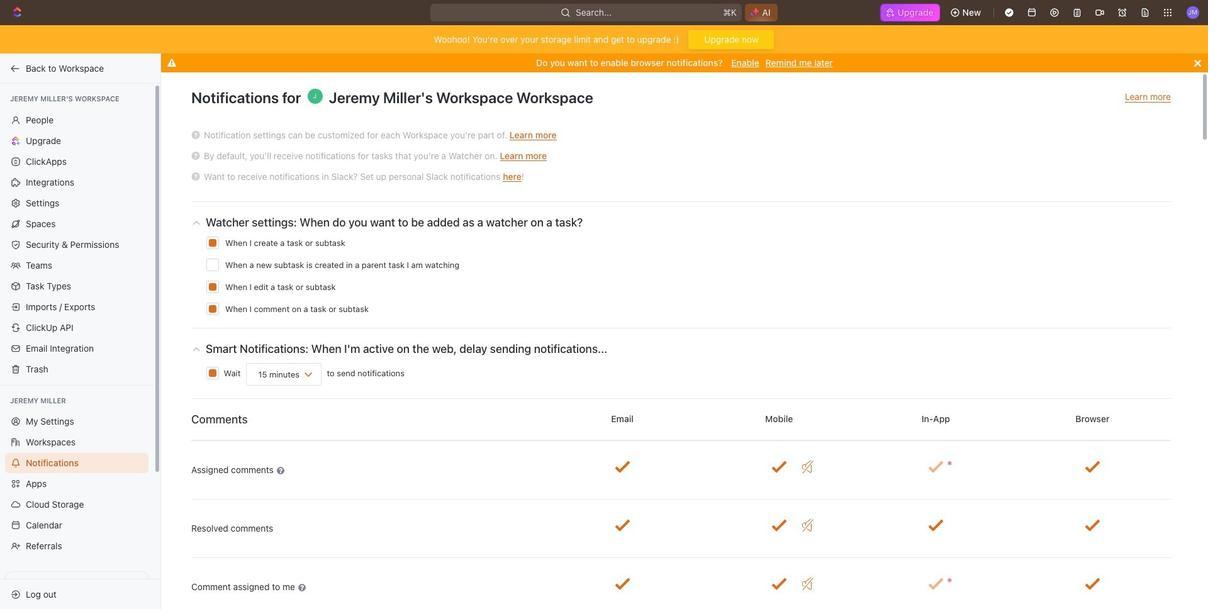 Task type: describe. For each thing, give the bounding box(es) containing it.
2 off image from the top
[[803, 578, 814, 590]]



Task type: locate. For each thing, give the bounding box(es) containing it.
1 vertical spatial off image
[[803, 578, 814, 590]]

off image
[[803, 461, 814, 473]]

off image
[[803, 519, 814, 532], [803, 578, 814, 590]]

1 off image from the top
[[803, 519, 814, 532]]

0 vertical spatial off image
[[803, 519, 814, 532]]



Task type: vqa. For each thing, say whether or not it's contained in the screenshot.
the bottommost off icon
yes



